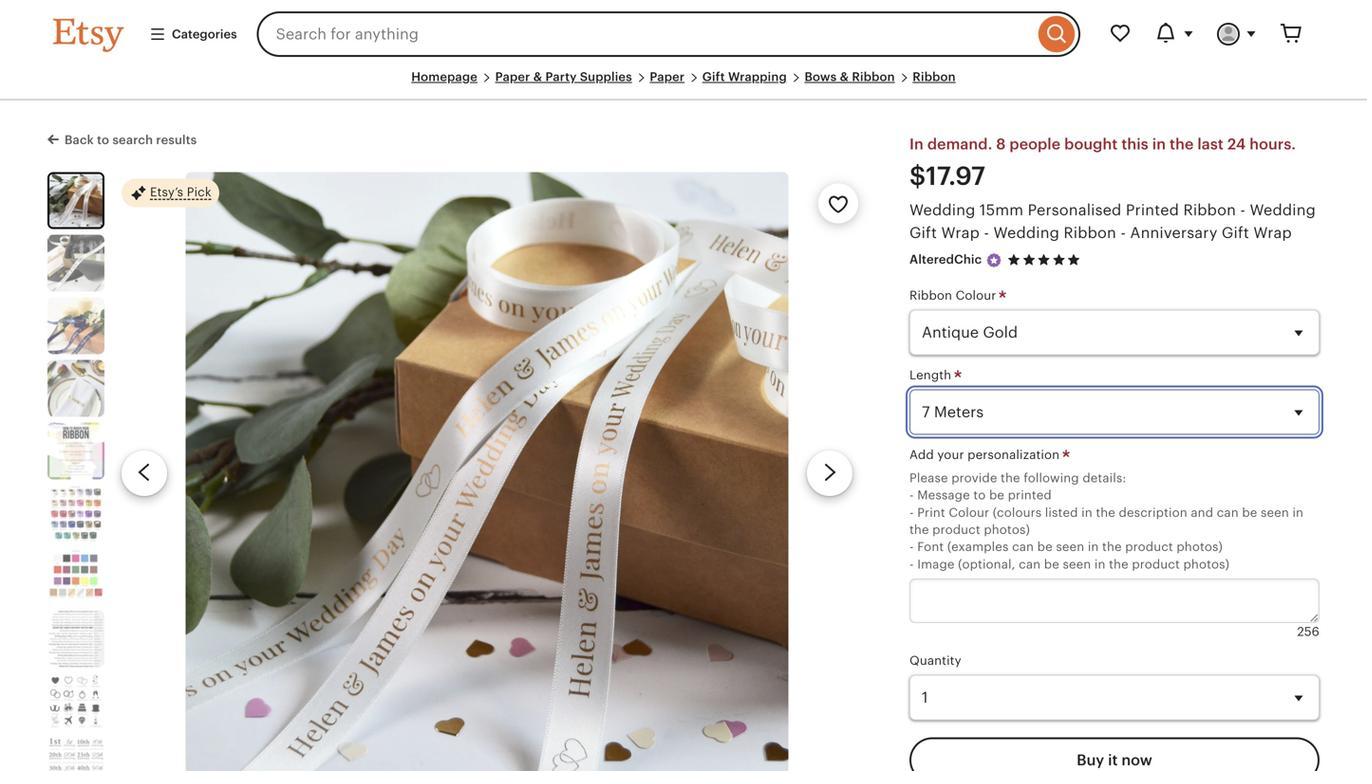 Task type: locate. For each thing, give the bounding box(es) containing it.
anniversary
[[1130, 224, 1218, 241]]

gift left wrapping
[[702, 70, 725, 84]]

ribbon
[[852, 70, 895, 84], [913, 70, 956, 84], [1183, 202, 1236, 219], [1064, 224, 1116, 241], [910, 288, 952, 303]]

wedding down hours.
[[1250, 202, 1316, 219]]

0 vertical spatial colour
[[956, 288, 996, 303]]

bows & ribbon link
[[805, 70, 895, 84]]

- left image
[[910, 558, 914, 572]]

the down details:
[[1096, 506, 1116, 520]]

0 horizontal spatial wrap
[[941, 224, 980, 241]]

paper down categories banner
[[650, 70, 685, 84]]

wedding 15mm personalised printed ribbon wedding gift wrap image 4 image
[[47, 360, 104, 417]]

the left the last
[[1170, 136, 1194, 153]]

personalization
[[968, 448, 1060, 463]]

24
[[1228, 136, 1246, 153]]

photos)
[[984, 523, 1030, 537], [1177, 540, 1223, 555], [1183, 558, 1230, 572]]

colour inside please provide the following details: - message to be printed - print colour (colours listed in the description and can be seen in the product photos) - font (examples can be seen in the product photos) - image (optional, can be seen in the product photos)
[[949, 506, 989, 520]]

printed
[[1126, 202, 1179, 219]]

ribbon up anniversary
[[1183, 202, 1236, 219]]

&
[[533, 70, 542, 84], [840, 70, 849, 84]]

provide
[[952, 471, 997, 486]]

seen
[[1261, 506, 1289, 520], [1056, 540, 1085, 555], [1063, 558, 1091, 572]]

- down 15mm
[[984, 224, 989, 241]]

- left print
[[910, 506, 914, 520]]

can down (colours
[[1012, 540, 1034, 555]]

wrap
[[941, 224, 980, 241], [1254, 224, 1292, 241]]

description
[[1119, 506, 1188, 520]]

paper & party supplies
[[495, 70, 632, 84]]

$17.97
[[910, 162, 986, 191]]

to right back
[[97, 133, 109, 147]]

wedding
[[910, 202, 976, 219], [1250, 202, 1316, 219], [994, 224, 1060, 241]]

people
[[1010, 136, 1061, 153]]

& for bows
[[840, 70, 849, 84]]

results
[[156, 133, 197, 147]]

2 wrap from the left
[[1254, 224, 1292, 241]]

None search field
[[257, 11, 1080, 57]]

gift wrapping
[[702, 70, 787, 84]]

2 vertical spatial product
[[1132, 558, 1180, 572]]

to inside please provide the following details: - message to be printed - print colour (colours listed in the description and can be seen in the product photos) - font (examples can be seen in the product photos) - image (optional, can be seen in the product photos)
[[973, 489, 986, 503]]

be
[[989, 489, 1005, 503], [1242, 506, 1257, 520], [1037, 540, 1053, 555], [1044, 558, 1059, 572]]

last
[[1198, 136, 1224, 153]]

your
[[937, 448, 964, 463]]

to
[[97, 133, 109, 147], [973, 489, 986, 503]]

-
[[1240, 202, 1246, 219], [984, 224, 989, 241], [1121, 224, 1126, 241], [910, 489, 914, 503], [910, 506, 914, 520], [910, 540, 914, 555], [910, 558, 914, 572]]

seen right and
[[1261, 506, 1289, 520]]

image
[[917, 558, 955, 572]]

1 vertical spatial colour
[[949, 506, 989, 520]]

0 horizontal spatial to
[[97, 133, 109, 147]]

- down please
[[910, 489, 914, 503]]

1 horizontal spatial paper
[[650, 70, 685, 84]]

paper left party
[[495, 70, 530, 84]]

2 & from the left
[[840, 70, 849, 84]]

ribbon down alteredchic link
[[910, 288, 952, 303]]

the
[[1170, 136, 1194, 153], [1001, 471, 1020, 486], [1096, 506, 1116, 520], [910, 523, 929, 537], [1102, 540, 1122, 555], [1109, 558, 1129, 572]]

can right and
[[1217, 506, 1239, 520]]

wrapping
[[728, 70, 787, 84]]

in demand. 8 people bought this in the last 24 hours. $17.97
[[910, 136, 1296, 191]]

1 horizontal spatial wrap
[[1254, 224, 1292, 241]]

wedding 15mm personalised printed ribbon wedding gift wrap image 1 image
[[186, 172, 789, 772], [49, 174, 103, 227]]

wrap down hours.
[[1254, 224, 1292, 241]]

wedding down $17.97
[[910, 202, 976, 219]]

2 paper from the left
[[650, 70, 685, 84]]

the inside in demand. 8 people bought this in the last 24 hours. $17.97
[[1170, 136, 1194, 153]]

to down the provide
[[973, 489, 986, 503]]

in inside in demand. 8 people bought this in the last 24 hours. $17.97
[[1152, 136, 1166, 153]]

it
[[1108, 753, 1118, 770]]

0 horizontal spatial paper
[[495, 70, 530, 84]]

& left party
[[533, 70, 542, 84]]

quantity
[[910, 654, 962, 668]]

the up font
[[910, 523, 929, 537]]

1 horizontal spatial &
[[840, 70, 849, 84]]

colour down message
[[949, 506, 989, 520]]

0 horizontal spatial wedding 15mm personalised printed ribbon wedding gift wrap image 1 image
[[49, 174, 103, 227]]

length
[[910, 368, 955, 383]]

(colours
[[993, 506, 1042, 520]]

0 vertical spatial can
[[1217, 506, 1239, 520]]

gift up alteredchic
[[910, 224, 937, 241]]

& right bows
[[840, 70, 849, 84]]

colour down star_seller image
[[956, 288, 996, 303]]

2 vertical spatial can
[[1019, 558, 1041, 572]]

- left font
[[910, 540, 914, 555]]

wedding down 15mm
[[994, 224, 1060, 241]]

1 paper from the left
[[495, 70, 530, 84]]

categories banner
[[19, 0, 1348, 68]]

menu bar
[[53, 68, 1314, 101]]

seen up add your personalization text field
[[1063, 558, 1091, 572]]

please provide the following details: - message to be printed - print colour (colours listed in the description and can be seen in the product photos) - font (examples can be seen in the product photos) - image (optional, can be seen in the product photos)
[[910, 471, 1304, 572]]

Search for anything text field
[[257, 11, 1034, 57]]

in
[[1152, 136, 1166, 153], [1082, 506, 1093, 520], [1293, 506, 1304, 520], [1088, 540, 1099, 555], [1095, 558, 1106, 572]]

message
[[917, 489, 970, 503]]

gift
[[702, 70, 725, 84], [910, 224, 937, 241], [1222, 224, 1249, 241]]

alteredchic
[[910, 253, 982, 267]]

1 vertical spatial can
[[1012, 540, 1034, 555]]

0 horizontal spatial gift
[[702, 70, 725, 84]]

ribbon right bows
[[852, 70, 895, 84]]

etsy's
[[150, 185, 183, 199]]

8
[[996, 136, 1006, 153]]

back to search results link
[[47, 129, 197, 149]]

1 & from the left
[[533, 70, 542, 84]]

can right (optional,
[[1019, 558, 1041, 572]]

Add your personalization text field
[[910, 579, 1320, 624]]

ribbon link
[[913, 70, 956, 84]]

categories button
[[135, 17, 251, 51]]

0 vertical spatial seen
[[1261, 506, 1289, 520]]

0 horizontal spatial &
[[533, 70, 542, 84]]

can
[[1217, 506, 1239, 520], [1012, 540, 1034, 555], [1019, 558, 1041, 572]]

(examples
[[947, 540, 1009, 555]]

following
[[1024, 471, 1079, 486]]

ribbon up in
[[913, 70, 956, 84]]

buy
[[1077, 753, 1104, 770]]

0 vertical spatial product
[[933, 523, 981, 537]]

gift right anniversary
[[1222, 224, 1249, 241]]

1 vertical spatial to
[[973, 489, 986, 503]]

1 horizontal spatial to
[[973, 489, 986, 503]]

seen down listed
[[1056, 540, 1085, 555]]

colour
[[956, 288, 996, 303], [949, 506, 989, 520]]

2 vertical spatial photos)
[[1183, 558, 1230, 572]]

wrap up alteredchic link
[[941, 224, 980, 241]]

paper
[[495, 70, 530, 84], [650, 70, 685, 84]]

256
[[1297, 625, 1320, 640]]

product
[[933, 523, 981, 537], [1125, 540, 1173, 555], [1132, 558, 1180, 572]]

buy it now button
[[910, 738, 1320, 772]]



Task type: vqa. For each thing, say whether or not it's contained in the screenshot.
can to the top
yes



Task type: describe. For each thing, give the bounding box(es) containing it.
in
[[910, 136, 924, 153]]

wedding 15mm personalised printed ribbon wedding gift wrap image 7 image
[[47, 548, 104, 605]]

paper for paper link
[[650, 70, 685, 84]]

1 horizontal spatial wedding
[[994, 224, 1060, 241]]

demand.
[[927, 136, 993, 153]]

15mm
[[980, 202, 1024, 219]]

0 vertical spatial photos)
[[984, 523, 1030, 537]]

homepage link
[[411, 70, 478, 84]]

details:
[[1083, 471, 1126, 486]]

gift wrapping link
[[702, 70, 787, 84]]

pick
[[187, 185, 212, 199]]

categories
[[172, 27, 237, 41]]

and
[[1191, 506, 1214, 520]]

supplies
[[580, 70, 632, 84]]

2 vertical spatial seen
[[1063, 558, 1091, 572]]

back to search results
[[65, 133, 197, 147]]

2 horizontal spatial gift
[[1222, 224, 1249, 241]]

homepage
[[411, 70, 478, 84]]

hours.
[[1250, 136, 1296, 153]]

star_seller image
[[986, 252, 1003, 269]]

0 vertical spatial to
[[97, 133, 109, 147]]

printed
[[1008, 489, 1052, 503]]

1 horizontal spatial gift
[[910, 224, 937, 241]]

please
[[910, 471, 948, 486]]

wedding 15mm personalised printed ribbon wedding gift wrap image 5 image
[[47, 423, 104, 480]]

personalised
[[1028, 202, 1122, 219]]

& for paper
[[533, 70, 542, 84]]

this
[[1122, 136, 1149, 153]]

add
[[910, 448, 934, 463]]

menu bar containing homepage
[[53, 68, 1314, 101]]

wedding 15mm personalised printed ribbon wedding gift wrap image 3 image
[[47, 297, 104, 354]]

search
[[112, 133, 153, 147]]

etsy's pick
[[150, 185, 212, 199]]

wedding 15mm personalised printed ribbon wedding gift wrap image 8 image
[[47, 611, 104, 668]]

0 horizontal spatial wedding
[[910, 202, 976, 219]]

none search field inside categories banner
[[257, 11, 1080, 57]]

the down description
[[1102, 540, 1122, 555]]

1 vertical spatial seen
[[1056, 540, 1085, 555]]

etsy's pick button
[[122, 178, 219, 208]]

wedding 15mm personalised printed ribbon wedding gift wrap image 9 image
[[47, 673, 104, 730]]

bows & ribbon
[[805, 70, 895, 84]]

bows
[[805, 70, 837, 84]]

back
[[65, 133, 94, 147]]

ribbon down personalised
[[1064, 224, 1116, 241]]

now
[[1122, 753, 1152, 770]]

paper & party supplies link
[[495, 70, 632, 84]]

the down the personalization
[[1001, 471, 1020, 486]]

- down printed
[[1121, 224, 1126, 241]]

wedding 15mm personalised printed ribbon - wedding gift wrap - wedding ribbon - anniversary gift wrap
[[910, 202, 1316, 241]]

1 wrap from the left
[[941, 224, 980, 241]]

paper for paper & party supplies
[[495, 70, 530, 84]]

- down '24'
[[1240, 202, 1246, 219]]

alteredchic link
[[910, 253, 982, 267]]

wedding 15mm personalised printed ribbon wedding gift wrap image 2 image
[[47, 235, 104, 292]]

1 vertical spatial photos)
[[1177, 540, 1223, 555]]

the up add your personalization text field
[[1109, 558, 1129, 572]]

2 horizontal spatial wedding
[[1250, 202, 1316, 219]]

party
[[545, 70, 577, 84]]

(optional,
[[958, 558, 1016, 572]]

ribbon colour
[[910, 288, 1000, 303]]

wedding 15mm personalised printed ribbon wedding gift wrap image 10 image
[[47, 736, 104, 772]]

paper link
[[650, 70, 685, 84]]

font
[[917, 540, 944, 555]]

add your personalization
[[910, 448, 1063, 463]]

bought
[[1064, 136, 1118, 153]]

1 horizontal spatial wedding 15mm personalised printed ribbon wedding gift wrap image 1 image
[[186, 172, 789, 772]]

buy it now
[[1077, 753, 1152, 770]]

print
[[917, 506, 945, 520]]

1 vertical spatial product
[[1125, 540, 1173, 555]]

listed
[[1045, 506, 1078, 520]]

wedding 15mm personalised printed ribbon wedding gift wrap image 6 image
[[47, 485, 104, 542]]



